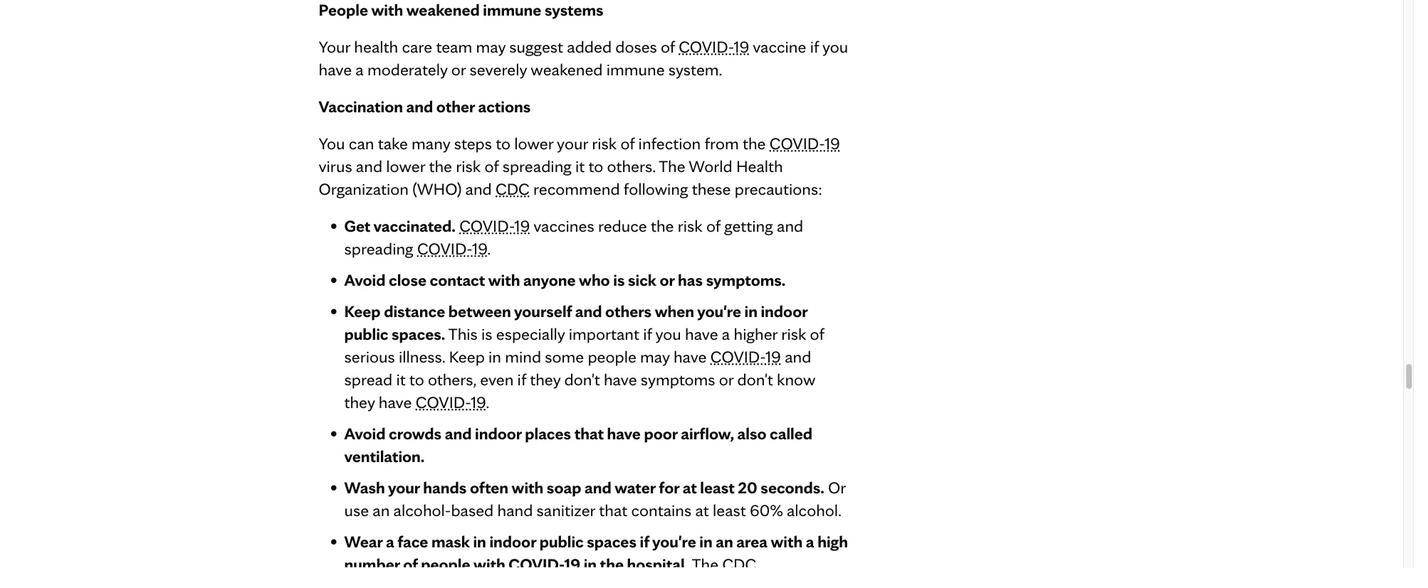 Task type: describe. For each thing, give the bounding box(es) containing it.
vaccination and other actions
[[319, 96, 531, 117]]

distance
[[384, 301, 445, 322]]

if inside 'this is especially important if you have a higher risk of serious illness. keep in mind some people may have'
[[643, 324, 652, 345]]

higher
[[734, 324, 778, 345]]

vaccinated.
[[374, 216, 456, 236]]

this is especially important if you have a higher risk of serious illness. keep in mind some people may have
[[344, 324, 824, 367]]

for
[[659, 478, 679, 498]]

high
[[818, 532, 848, 553]]

airflow,
[[681, 424, 734, 444]]

20
[[738, 478, 758, 498]]

0 vertical spatial lower
[[514, 133, 553, 154]]

vaccines reduce the risk of getting and spreading
[[344, 216, 803, 259]]

have down spread
[[379, 392, 412, 413]]

least for 60%
[[713, 501, 746, 521]]

avoid crowds and indoor places that have poor airflow, also called ventilation.
[[344, 424, 813, 467]]

a left high
[[806, 532, 814, 553]]

suggest
[[509, 36, 563, 57]]

if inside wear a face mask in indoor public spaces if you're in an area with a high number of people with
[[640, 532, 649, 553]]

close
[[389, 270, 427, 290]]

covid- down get vaccinated. covid-19
[[417, 238, 472, 259]]

from
[[705, 133, 739, 154]]

many
[[412, 133, 450, 154]]

keep distance between yourself and others when you're in indoor public spaces.
[[344, 301, 808, 345]]

a inside vaccine if you have a moderately or severely weakened immune system.
[[356, 59, 364, 80]]

symptoms.
[[706, 270, 786, 290]]

these
[[692, 179, 731, 199]]

get vaccinated. covid-19
[[344, 216, 530, 236]]

2 don't from the left
[[737, 370, 773, 390]]

others
[[605, 301, 652, 322]]

public inside keep distance between yourself and others when you're in indoor public spaces.
[[344, 324, 388, 345]]

. for get vaccinated. covid-19
[[487, 238, 491, 259]]

alcohol-
[[394, 501, 451, 521]]

system.
[[669, 59, 723, 80]]

of down steps at the top of the page
[[485, 156, 499, 177]]

vaccination
[[319, 96, 403, 117]]

can
[[349, 133, 374, 154]]

keep inside keep distance between yourself and others when you're in indoor public spaces.
[[344, 301, 381, 322]]

take
[[378, 133, 408, 154]]

care
[[402, 36, 432, 57]]

keep inside 'this is especially important if you have a higher risk of serious illness. keep in mind some people may have'
[[449, 347, 485, 367]]

you're inside keep distance between yourself and others when you're in indoor public spaces.
[[697, 301, 741, 322]]

water
[[615, 478, 656, 498]]

of up others.
[[621, 133, 635, 154]]

risk down steps at the top of the page
[[456, 156, 481, 177]]

vaccine
[[753, 36, 806, 57]]

an inside the or use an alcohol-based hand sanitizer that contains at least 60% alcohol.
[[373, 501, 390, 521]]

you
[[319, 133, 345, 154]]

recommend
[[533, 179, 620, 199]]

sick
[[628, 270, 657, 290]]

0 horizontal spatial the
[[429, 156, 452, 177]]

alcohol.
[[787, 501, 842, 521]]

or use an alcohol-based hand sanitizer that contains at least 60% alcohol.
[[344, 478, 846, 521]]

infection
[[638, 133, 701, 154]]

cdc recommend following these precautions:
[[496, 179, 822, 199]]

1 vertical spatial they
[[344, 392, 375, 413]]

least for 20
[[700, 478, 735, 498]]

severely
[[470, 59, 527, 80]]

covid- inside you can take many steps to lower your risk of infection from the covid-19 virus and lower the risk of spreading it to others. the world health organization (who) and
[[770, 133, 825, 154]]

avoid close contact with anyone who is sick or has symptoms.
[[344, 270, 786, 290]]

ventilation.
[[344, 446, 425, 467]]

at for for
[[683, 478, 697, 498]]

soap
[[547, 478, 581, 498]]

steps
[[454, 133, 492, 154]]

1 horizontal spatial is
[[613, 270, 625, 290]]

contact
[[430, 270, 485, 290]]

vaccines
[[533, 216, 594, 236]]

covid- down cdc
[[459, 216, 514, 236]]

weakened
[[531, 59, 603, 80]]

vaccine if you have a moderately or severely weakened immune system.
[[319, 36, 848, 80]]

to inside and spread it to others, even if they don't have symptoms or don't know they have
[[409, 370, 424, 390]]

mask
[[432, 532, 470, 553]]

you can take many steps to lower your risk of infection from the covid-19 virus and lower the risk of spreading it to others. the world health organization (who) and
[[319, 133, 840, 199]]

especially
[[496, 324, 565, 345]]

public inside wear a face mask in indoor public spaces if you're in an area with a high number of people with
[[540, 532, 584, 553]]

your inside you can take many steps to lower your risk of infection from the covid-19 virus and lower the risk of spreading it to others. the world health organization (who) and
[[557, 133, 588, 154]]

illness.
[[399, 347, 445, 367]]

risk up others.
[[592, 133, 617, 154]]

you inside vaccine if you have a moderately or severely weakened immune system.
[[822, 36, 848, 57]]

a inside 'this is especially important if you have a higher risk of serious illness. keep in mind some people may have'
[[722, 324, 730, 345]]

symptoms
[[641, 370, 715, 390]]

your
[[319, 36, 350, 57]]

2 horizontal spatial to
[[589, 156, 603, 177]]

face
[[398, 532, 428, 553]]

covid- down the others,
[[416, 392, 471, 413]]

following
[[624, 179, 688, 199]]

reduce
[[598, 216, 647, 236]]

and left cdc
[[465, 179, 492, 199]]

hands
[[423, 478, 467, 498]]

hand
[[497, 501, 533, 521]]

have down when
[[685, 324, 718, 345]]

spaces.
[[392, 324, 445, 345]]

60%
[[750, 501, 783, 521]]

places
[[525, 424, 571, 444]]

has
[[678, 270, 703, 290]]

organization
[[319, 179, 409, 199]]

it inside you can take many steps to lower your risk of infection from the covid-19 virus and lower the risk of spreading it to others. the world health organization (who) and
[[575, 156, 585, 177]]

that inside avoid crowds and indoor places that have poor airflow, also called ventilation.
[[574, 424, 604, 444]]

also
[[737, 424, 767, 444]]

others.
[[607, 156, 656, 177]]



Task type: locate. For each thing, give the bounding box(es) containing it.
1 horizontal spatial it
[[575, 156, 585, 177]]

keep up serious
[[344, 301, 381, 322]]

others,
[[428, 370, 476, 390]]

1 horizontal spatial keep
[[449, 347, 485, 367]]

it inside and spread it to others, even if they don't have symptoms or don't know they have
[[396, 370, 406, 390]]

of right doses
[[661, 36, 675, 57]]

risk right higher
[[781, 324, 806, 345]]

you inside 'this is especially important if you have a higher risk of serious illness. keep in mind some people may have'
[[655, 324, 681, 345]]

and inside keep distance between yourself and others when you're in indoor public spaces.
[[575, 301, 602, 322]]

of up know
[[810, 324, 824, 345]]

you
[[822, 36, 848, 57], [655, 324, 681, 345]]

indoor inside keep distance between yourself and others when you're in indoor public spaces.
[[761, 301, 808, 322]]

or down covid-19 at the bottom right of page
[[719, 370, 734, 390]]

a left face
[[386, 532, 394, 553]]

1 horizontal spatial people
[[588, 347, 637, 367]]

get
[[344, 216, 371, 236]]

avoid inside avoid crowds and indoor places that have poor airflow, also called ventilation.
[[344, 424, 386, 444]]

yourself
[[514, 301, 572, 322]]

and up important
[[575, 301, 602, 322]]

wash your hands often with soap and water for at least 20 seconds.
[[344, 478, 824, 498]]

some
[[545, 347, 584, 367]]

world
[[689, 156, 733, 177]]

avoid for avoid crowds and indoor places that have poor airflow, also called ventilation.
[[344, 424, 386, 444]]

with down based
[[474, 555, 505, 569]]

spread
[[344, 370, 392, 390]]

0 vertical spatial your
[[557, 133, 588, 154]]

wash
[[344, 478, 385, 498]]

0 horizontal spatial spreading
[[344, 238, 413, 259]]

of inside wear a face mask in indoor public spaces if you're in an area with a high number of people with
[[403, 555, 418, 569]]

of inside vaccines reduce the risk of getting and spreading
[[706, 216, 721, 236]]

and
[[406, 96, 433, 117], [356, 156, 382, 177], [465, 179, 492, 199], [777, 216, 803, 236], [575, 301, 602, 322], [785, 347, 811, 367], [445, 424, 472, 444], [585, 478, 612, 498]]

sanitizer
[[537, 501, 595, 521]]

2 vertical spatial indoor
[[490, 532, 536, 553]]

of inside 'this is especially important if you have a higher risk of serious illness. keep in mind some people may have'
[[810, 324, 824, 345]]

covid- down higher
[[711, 347, 766, 367]]

least down 20
[[713, 501, 746, 521]]

0 horizontal spatial people
[[421, 555, 470, 569]]

and inside vaccines reduce the risk of getting and spreading
[[777, 216, 803, 236]]

is
[[613, 270, 625, 290], [481, 324, 492, 345]]

may
[[476, 36, 506, 57], [640, 347, 670, 367]]

1 vertical spatial an
[[716, 532, 733, 553]]

or left "has" on the left
[[660, 270, 675, 290]]

covid-
[[679, 36, 734, 57], [770, 133, 825, 154], [459, 216, 514, 236], [417, 238, 472, 259], [711, 347, 766, 367], [416, 392, 471, 413]]

health
[[354, 36, 398, 57]]

19
[[734, 36, 749, 57], [825, 133, 840, 154], [514, 216, 530, 236], [472, 238, 487, 259], [766, 347, 781, 367], [471, 392, 486, 413]]

spaces
[[587, 532, 637, 553]]

covid-19 . for get vaccinated. covid-19
[[417, 238, 491, 259]]

seconds.
[[761, 478, 824, 498]]

0 vertical spatial keep
[[344, 301, 381, 322]]

moderately
[[367, 59, 448, 80]]

19 inside you can take many steps to lower your risk of infection from the covid-19 virus and lower the risk of spreading it to others. the world health organization (who) and
[[825, 133, 840, 154]]

based
[[451, 501, 494, 521]]

they down spread
[[344, 392, 375, 413]]

0 vertical spatial you
[[822, 36, 848, 57]]

2 horizontal spatial the
[[743, 133, 766, 154]]

least left 20
[[700, 478, 735, 498]]

if right spaces
[[640, 532, 649, 553]]

and up organization
[[356, 156, 382, 177]]

poor
[[644, 424, 678, 444]]

and right 'crowds'
[[445, 424, 472, 444]]

know
[[777, 370, 816, 390]]

important
[[569, 324, 639, 345]]

1 horizontal spatial you
[[822, 36, 848, 57]]

you're down contains
[[652, 532, 696, 553]]

1 horizontal spatial the
[[651, 216, 674, 236]]

at for contains
[[695, 501, 709, 521]]

the inside vaccines reduce the risk of getting and spreading
[[651, 216, 674, 236]]

0 horizontal spatial or
[[451, 59, 466, 80]]

and spread it to others, even if they don't have symptoms or don't know they have
[[344, 347, 816, 413]]

it up recommend
[[575, 156, 585, 177]]

lower down take
[[386, 156, 425, 177]]

at inside the or use an alcohol-based hand sanitizer that contains at least 60% alcohol.
[[695, 501, 709, 521]]

1 vertical spatial people
[[421, 555, 470, 569]]

1 vertical spatial public
[[540, 532, 584, 553]]

avoid for avoid close contact with anyone who is sick or has symptoms.
[[344, 270, 386, 290]]

that up spaces
[[599, 501, 628, 521]]

health
[[736, 156, 783, 177]]

0 horizontal spatial to
[[409, 370, 424, 390]]

1 vertical spatial you
[[655, 324, 681, 345]]

1 horizontal spatial lower
[[514, 133, 553, 154]]

or inside vaccine if you have a moderately or severely weakened immune system.
[[451, 59, 466, 80]]

0 vertical spatial or
[[451, 59, 466, 80]]

0 horizontal spatial they
[[344, 392, 375, 413]]

or down the team
[[451, 59, 466, 80]]

people inside wear a face mask in indoor public spaces if you're in an area with a high number of people with
[[421, 555, 470, 569]]

if inside and spread it to others, even if they don't have symptoms or don't know they have
[[517, 370, 526, 390]]

1 vertical spatial least
[[713, 501, 746, 521]]

1 vertical spatial to
[[589, 156, 603, 177]]

1 horizontal spatial public
[[540, 532, 584, 553]]

have inside avoid crowds and indoor places that have poor airflow, also called ventilation.
[[607, 424, 641, 444]]

in inside keep distance between yourself and others when you're in indoor public spaces.
[[745, 301, 758, 322]]

often
[[470, 478, 508, 498]]

at right contains
[[695, 501, 709, 521]]

you down when
[[655, 324, 681, 345]]

1 vertical spatial your
[[388, 478, 420, 498]]

or inside and spread it to others, even if they don't have symptoms or don't know they have
[[719, 370, 734, 390]]

don't down "some"
[[564, 370, 600, 390]]

an right use
[[373, 501, 390, 521]]

0 vertical spatial avoid
[[344, 270, 386, 290]]

. for .
[[486, 392, 489, 413]]

if
[[810, 36, 819, 57], [643, 324, 652, 345], [517, 370, 526, 390], [640, 532, 649, 553]]

0 horizontal spatial an
[[373, 501, 390, 521]]

0 horizontal spatial lower
[[386, 156, 425, 177]]

and inside and spread it to others, even if they don't have symptoms or don't know they have
[[785, 347, 811, 367]]

0 vertical spatial to
[[496, 133, 511, 154]]

or
[[451, 59, 466, 80], [660, 270, 675, 290], [719, 370, 734, 390]]

spreading inside vaccines reduce the risk of getting and spreading
[[344, 238, 413, 259]]

with
[[488, 270, 520, 290], [512, 478, 544, 498], [771, 532, 803, 553], [474, 555, 505, 569]]

0 vertical spatial least
[[700, 478, 735, 498]]

in inside 'this is especially important if you have a higher risk of serious illness. keep in mind some people may have'
[[489, 347, 501, 367]]

1 horizontal spatial don't
[[737, 370, 773, 390]]

people down 'mask'
[[421, 555, 470, 569]]

keep
[[344, 301, 381, 322], [449, 347, 485, 367]]

area
[[737, 532, 768, 553]]

spreading
[[503, 156, 572, 177], [344, 238, 413, 259]]

1 vertical spatial keep
[[449, 347, 485, 367]]

1 horizontal spatial your
[[557, 133, 588, 154]]

mind
[[505, 347, 541, 367]]

have left poor
[[607, 424, 641, 444]]

0 horizontal spatial you're
[[652, 532, 696, 553]]

0 vertical spatial indoor
[[761, 301, 808, 322]]

you right vaccine
[[822, 36, 848, 57]]

1 avoid from the top
[[344, 270, 386, 290]]

immune
[[607, 59, 665, 80]]

. down "even"
[[486, 392, 489, 413]]

0 vertical spatial people
[[588, 347, 637, 367]]

(who)
[[412, 179, 462, 199]]

0 horizontal spatial is
[[481, 324, 492, 345]]

0 horizontal spatial public
[[344, 324, 388, 345]]

1 don't from the left
[[564, 370, 600, 390]]

1 vertical spatial avoid
[[344, 424, 386, 444]]

covid-19 . down get vaccinated. covid-19
[[417, 238, 491, 259]]

cdc
[[496, 179, 530, 199]]

indoor up higher
[[761, 301, 808, 322]]

when
[[655, 301, 694, 322]]

may inside 'this is especially important if you have a higher risk of serious illness. keep in mind some people may have'
[[640, 347, 670, 367]]

2 vertical spatial or
[[719, 370, 734, 390]]

and down precautions:
[[777, 216, 803, 236]]

1 horizontal spatial they
[[530, 370, 561, 390]]

with up 'between'
[[488, 270, 520, 290]]

your up alcohol-
[[388, 478, 420, 498]]

an
[[373, 501, 390, 521], [716, 532, 733, 553]]

public
[[344, 324, 388, 345], [540, 532, 584, 553]]

1 horizontal spatial or
[[660, 270, 675, 290]]

least inside the or use an alcohol-based hand sanitizer that contains at least 60% alcohol.
[[713, 501, 746, 521]]

risk
[[592, 133, 617, 154], [456, 156, 481, 177], [678, 216, 703, 236], [781, 324, 806, 345]]

indoor down hand
[[490, 532, 536, 553]]

who
[[579, 270, 610, 290]]

1 vertical spatial may
[[640, 347, 670, 367]]

people
[[588, 347, 637, 367], [421, 555, 470, 569]]

of left the getting
[[706, 216, 721, 236]]

0 vertical spatial public
[[344, 324, 388, 345]]

0 vertical spatial .
[[487, 238, 491, 259]]

have inside vaccine if you have a moderately or severely weakened immune system.
[[319, 59, 352, 80]]

actions
[[478, 96, 531, 117]]

the
[[743, 133, 766, 154], [429, 156, 452, 177], [651, 216, 674, 236]]

with right area at the bottom of page
[[771, 532, 803, 553]]

if down 'others'
[[643, 324, 652, 345]]

you're inside wear a face mask in indoor public spaces if you're in an area with a high number of people with
[[652, 532, 696, 553]]

1 vertical spatial lower
[[386, 156, 425, 177]]

even
[[480, 370, 514, 390]]

is left sick
[[613, 270, 625, 290]]

0 vertical spatial may
[[476, 36, 506, 57]]

0 vertical spatial covid-19 .
[[417, 238, 491, 259]]

at right for
[[683, 478, 697, 498]]

covid- up health
[[770, 133, 825, 154]]

use
[[344, 501, 369, 521]]

0 horizontal spatial keep
[[344, 301, 381, 322]]

1 horizontal spatial an
[[716, 532, 733, 553]]

0 vertical spatial you're
[[697, 301, 741, 322]]

doses
[[615, 36, 657, 57]]

you're down symptoms.
[[697, 301, 741, 322]]

avoid up ventilation.
[[344, 424, 386, 444]]

number
[[344, 555, 400, 569]]

spreading inside you can take many steps to lower your risk of infection from the covid-19 virus and lower the risk of spreading it to others. the world health organization (who) and
[[503, 156, 572, 177]]

with up hand
[[512, 478, 544, 498]]

have up symptoms
[[674, 347, 707, 367]]

a down health
[[356, 59, 364, 80]]

crowds
[[389, 424, 442, 444]]

2 avoid from the top
[[344, 424, 386, 444]]

0 horizontal spatial may
[[476, 36, 506, 57]]

0 vertical spatial it
[[575, 156, 585, 177]]

serious
[[344, 347, 395, 367]]

added
[[567, 36, 612, 57]]

1 vertical spatial you're
[[652, 532, 696, 553]]

wear
[[344, 532, 383, 553]]

risk inside vaccines reduce the risk of getting and spreading
[[678, 216, 703, 236]]

covid-19 . down the others,
[[416, 392, 489, 413]]

if inside vaccine if you have a moderately or severely weakened immune system.
[[810, 36, 819, 57]]

1 vertical spatial it
[[396, 370, 406, 390]]

and up know
[[785, 347, 811, 367]]

between
[[448, 301, 511, 322]]

an left area at the bottom of page
[[716, 532, 733, 553]]

public down the 'sanitizer'
[[540, 532, 584, 553]]

in up higher
[[745, 301, 758, 322]]

1 horizontal spatial may
[[640, 347, 670, 367]]

don't down covid-19 at the bottom right of page
[[737, 370, 773, 390]]

an inside wear a face mask in indoor public spaces if you're in an area with a high number of people with
[[716, 532, 733, 553]]

2 horizontal spatial or
[[719, 370, 734, 390]]

is right this
[[481, 324, 492, 345]]

0 vertical spatial they
[[530, 370, 561, 390]]

a left higher
[[722, 324, 730, 345]]

in right 'mask'
[[473, 532, 486, 553]]

0 vertical spatial is
[[613, 270, 625, 290]]

1 vertical spatial the
[[429, 156, 452, 177]]

indoor inside wear a face mask in indoor public spaces if you're in an area with a high number of people with
[[490, 532, 536, 553]]

called
[[770, 424, 813, 444]]

0 vertical spatial at
[[683, 478, 697, 498]]

precautions:
[[735, 179, 822, 199]]

is inside 'this is especially important if you have a higher risk of serious illness. keep in mind some people may have'
[[481, 324, 492, 345]]

avoid
[[344, 270, 386, 290], [344, 424, 386, 444]]

1 vertical spatial covid-19 .
[[416, 392, 489, 413]]

wear a face mask in indoor public spaces if you're in an area with a high number of people with
[[344, 532, 848, 569]]

to
[[496, 133, 511, 154], [589, 156, 603, 177], [409, 370, 424, 390]]

. down get vaccinated. covid-19
[[487, 238, 491, 259]]

indoor left places at the bottom left
[[475, 424, 522, 444]]

1 vertical spatial that
[[599, 501, 628, 521]]

getting
[[724, 216, 773, 236]]

that right places at the bottom left
[[574, 424, 604, 444]]

0 vertical spatial spreading
[[503, 156, 572, 177]]

have down "your"
[[319, 59, 352, 80]]

other
[[436, 96, 475, 117]]

risk inside 'this is especially important if you have a higher risk of serious illness. keep in mind some people may have'
[[781, 324, 806, 345]]

0 horizontal spatial your
[[388, 478, 420, 498]]

and inside avoid crowds and indoor places that have poor airflow, also called ventilation.
[[445, 424, 472, 444]]

covid- up "system."
[[679, 36, 734, 57]]

spreading up cdc
[[503, 156, 572, 177]]

at
[[683, 478, 697, 498], [695, 501, 709, 521]]

avoid left close
[[344, 270, 386, 290]]

0 horizontal spatial you
[[655, 324, 681, 345]]

2 vertical spatial to
[[409, 370, 424, 390]]

risk down these
[[678, 216, 703, 236]]

your up recommend
[[557, 133, 588, 154]]

the down the cdc recommend following these precautions:
[[651, 216, 674, 236]]

the up (who) in the left top of the page
[[429, 156, 452, 177]]

1 vertical spatial .
[[486, 392, 489, 413]]

if down mind
[[517, 370, 526, 390]]

don't
[[564, 370, 600, 390], [737, 370, 773, 390]]

keep down this
[[449, 347, 485, 367]]

covid-19
[[711, 347, 781, 367]]

have
[[319, 59, 352, 80], [685, 324, 718, 345], [674, 347, 707, 367], [604, 370, 637, 390], [379, 392, 412, 413], [607, 424, 641, 444]]

indoor
[[761, 301, 808, 322], [475, 424, 522, 444], [490, 532, 536, 553]]

they down "some"
[[530, 370, 561, 390]]

they
[[530, 370, 561, 390], [344, 392, 375, 413]]

indoor inside avoid crowds and indoor places that have poor airflow, also called ventilation.
[[475, 424, 522, 444]]

public up serious
[[344, 324, 388, 345]]

1 horizontal spatial you're
[[697, 301, 741, 322]]

spreading down get
[[344, 238, 413, 259]]

1 horizontal spatial spreading
[[503, 156, 572, 177]]

1 horizontal spatial to
[[496, 133, 511, 154]]

1 vertical spatial or
[[660, 270, 675, 290]]

it
[[575, 156, 585, 177], [396, 370, 406, 390]]

lower down the actions
[[514, 133, 553, 154]]

2 vertical spatial the
[[651, 216, 674, 236]]

and right the soap
[[585, 478, 612, 498]]

if right vaccine
[[810, 36, 819, 57]]

0 horizontal spatial don't
[[564, 370, 600, 390]]

have down important
[[604, 370, 637, 390]]

people down important
[[588, 347, 637, 367]]

and left other in the top left of the page
[[406, 96, 433, 117]]

1 vertical spatial at
[[695, 501, 709, 521]]

1 vertical spatial is
[[481, 324, 492, 345]]

to right steps at the top of the page
[[496, 133, 511, 154]]

that inside the or use an alcohol-based hand sanitizer that contains at least 60% alcohol.
[[599, 501, 628, 521]]

least
[[700, 478, 735, 498], [713, 501, 746, 521]]

to down illness.
[[409, 370, 424, 390]]

in up "even"
[[489, 347, 501, 367]]

to up recommend
[[589, 156, 603, 177]]

may up severely
[[476, 36, 506, 57]]

a
[[356, 59, 364, 80], [722, 324, 730, 345], [386, 532, 394, 553], [806, 532, 814, 553]]

.
[[487, 238, 491, 259], [486, 392, 489, 413]]

may up symptoms
[[640, 347, 670, 367]]

it down illness.
[[396, 370, 406, 390]]

1 vertical spatial indoor
[[475, 424, 522, 444]]

team
[[436, 36, 472, 57]]

1 vertical spatial spreading
[[344, 238, 413, 259]]

the up health
[[743, 133, 766, 154]]

or
[[828, 478, 846, 498]]

0 vertical spatial the
[[743, 133, 766, 154]]

0 horizontal spatial it
[[396, 370, 406, 390]]

this
[[449, 324, 478, 345]]

people inside 'this is especially important if you have a higher risk of serious illness. keep in mind some people may have'
[[588, 347, 637, 367]]

0 vertical spatial that
[[574, 424, 604, 444]]

covid-19 . for .
[[416, 392, 489, 413]]

in left area at the bottom of page
[[700, 532, 713, 553]]

of down face
[[403, 555, 418, 569]]

0 vertical spatial an
[[373, 501, 390, 521]]



Task type: vqa. For each thing, say whether or not it's contained in the screenshot.
T
no



